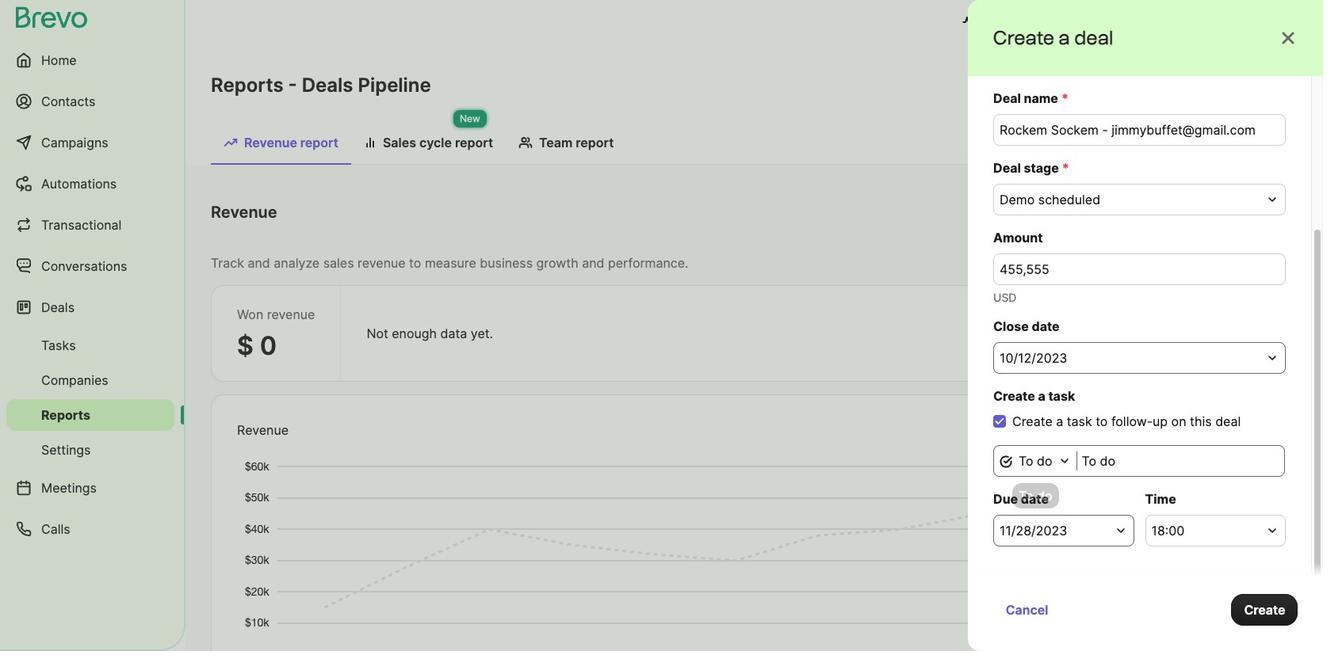 Task type: locate. For each thing, give the bounding box(es) containing it.
not enough data yet. up to do popup button
[[1035, 429, 1162, 445]]

home link
[[6, 41, 174, 79]]

1 horizontal spatial to
[[1096, 414, 1108, 430]]

0 vertical spatial deal
[[994, 90, 1021, 106]]

0 vertical spatial date
[[1032, 319, 1060, 335]]

0 vertical spatial revenue
[[358, 255, 406, 271]]

0 horizontal spatial yet.
[[471, 326, 493, 342]]

* right stage
[[1062, 160, 1070, 176]]

1 do from the top
[[1037, 454, 1053, 469]]

0 horizontal spatial revenue
[[267, 307, 315, 323]]

analyze
[[274, 255, 320, 271]]

date up 10/12/2023
[[1032, 319, 1060, 335]]

report for team report
[[576, 135, 614, 151]]

1 vertical spatial *
[[1062, 160, 1070, 176]]

a for create a task to follow-up on this deal
[[1056, 414, 1064, 430]]

0 horizontal spatial reports
[[41, 408, 90, 423]]

1 vertical spatial not enough data yet.
[[1035, 429, 1162, 445]]

0 horizontal spatial data
[[440, 326, 467, 342]]

contacts link
[[6, 82, 174, 121]]

None text field
[[994, 114, 1286, 146], [1076, 446, 1285, 477], [994, 114, 1286, 146], [1076, 446, 1285, 477]]

meetings link
[[6, 469, 174, 507]]

1 horizontal spatial reports
[[211, 74, 284, 97]]

create deal
[[1188, 429, 1258, 445]]

enough left follow-
[[1060, 429, 1105, 445]]

12/19/2022
[[1057, 211, 1124, 227]]

1 vertical spatial task
[[1067, 414, 1092, 430]]

data
[[440, 326, 467, 342], [1109, 429, 1136, 445]]

1 vertical spatial reports
[[41, 408, 90, 423]]

to do button
[[994, 446, 1077, 477]]

0 horizontal spatial deals
[[41, 300, 75, 316]]

close date
[[994, 319, 1060, 335]]

won
[[237, 307, 263, 323]]

11/28/2023 button
[[994, 515, 1134, 547]]

create button
[[1231, 595, 1298, 626]]

1 to do from the top
[[1019, 454, 1053, 469]]

close
[[994, 319, 1029, 335]]

do inside tooltip
[[1037, 488, 1053, 504]]

deals
[[302, 74, 353, 97], [41, 300, 75, 316]]

0 horizontal spatial not
[[367, 326, 388, 342]]

report right team
[[576, 135, 614, 151]]

2 horizontal spatial and
[[1024, 14, 1047, 30]]

reports up revenue report "link"
[[211, 74, 284, 97]]

reports
[[211, 74, 284, 97], [41, 408, 90, 423]]

yet.
[[471, 326, 493, 342], [1139, 429, 1162, 445]]

1 to from the top
[[1019, 454, 1034, 469]]

yet. left on
[[1139, 429, 1162, 445]]

data down measure
[[440, 326, 467, 342]]

deal stage *
[[994, 160, 1070, 176]]

growth
[[536, 255, 579, 271]]

0 horizontal spatial -
[[288, 74, 297, 97]]

due
[[994, 492, 1018, 507]]

date right due
[[1021, 492, 1049, 507]]

None text field
[[994, 254, 1286, 285]]

tab list
[[211, 127, 1298, 165]]

reports up settings
[[41, 408, 90, 423]]

0
[[260, 331, 277, 362]]

0 horizontal spatial and
[[248, 255, 270, 271]]

a for create a deal
[[1059, 26, 1070, 49]]

1 vertical spatial to
[[1019, 488, 1034, 504]]

*
[[1062, 90, 1069, 106], [1062, 160, 1070, 176]]

revenue up 0
[[267, 307, 315, 323]]

revenue
[[358, 255, 406, 271], [267, 307, 315, 323]]

a
[[1059, 26, 1070, 49], [1038, 389, 1046, 404], [1056, 414, 1064, 430]]

measure
[[425, 255, 476, 271]]

12/19/2022 - 01/06/2023
[[1057, 211, 1203, 227]]

0 vertical spatial *
[[1062, 90, 1069, 106]]

0 vertical spatial -
[[288, 74, 297, 97]]

date for close date
[[1032, 319, 1060, 335]]

and for usage
[[1024, 14, 1047, 30]]

cycle
[[419, 135, 452, 151]]

sales cycle report link
[[351, 127, 506, 163]]

- right 12/19/2022
[[1126, 211, 1132, 227]]

to inside popup button
[[1019, 454, 1034, 469]]

0 horizontal spatial to
[[409, 255, 421, 271]]

to left follow-
[[1096, 414, 1108, 430]]

and right growth
[[582, 255, 605, 271]]

not enough data yet. down track and analyze sales revenue to measure business growth and performance.
[[367, 326, 493, 342]]

deals left pipeline
[[302, 74, 353, 97]]

1 vertical spatial date
[[1021, 492, 1049, 507]]

tasks link
[[6, 330, 174, 362]]

a for create a task
[[1038, 389, 1046, 404]]

1 vertical spatial yet.
[[1139, 429, 1162, 445]]

companies link
[[6, 365, 174, 396]]

this
[[1190, 414, 1212, 430]]

and left plan at right top
[[1024, 14, 1047, 30]]

1 horizontal spatial report
[[455, 135, 493, 151]]

1 horizontal spatial not
[[1035, 429, 1057, 445]]

date for due date
[[1021, 492, 1049, 507]]

task down create a task
[[1067, 414, 1092, 430]]

1 vertical spatial do
[[1037, 488, 1053, 504]]

calls link
[[6, 511, 174, 549]]

create a deal
[[994, 26, 1114, 49]]

0 horizontal spatial report
[[300, 135, 339, 151]]

to left measure
[[409, 255, 421, 271]]

1 horizontal spatial -
[[1126, 211, 1132, 227]]

0 vertical spatial revenue
[[244, 135, 297, 151]]

1 vertical spatial -
[[1126, 211, 1132, 227]]

-
[[288, 74, 297, 97], [1126, 211, 1132, 227]]

2 deal from the top
[[994, 160, 1021, 176]]

create for create deal
[[1188, 429, 1229, 445]]

data left up
[[1109, 429, 1136, 445]]

won revenue $ 0
[[237, 307, 315, 362]]

task for create a task
[[1049, 389, 1075, 404]]

report down reports - deals pipeline on the top
[[300, 135, 339, 151]]

1 vertical spatial deal
[[994, 160, 1021, 176]]

3 report from the left
[[576, 135, 614, 151]]

report inside 'link'
[[576, 135, 614, 151]]

create for create a task to follow-up on this deal
[[1013, 414, 1053, 430]]

2 vertical spatial a
[[1056, 414, 1064, 430]]

0 vertical spatial reports
[[211, 74, 284, 97]]

2 horizontal spatial report
[[576, 135, 614, 151]]

do
[[1037, 454, 1053, 469], [1037, 488, 1053, 504]]

deal for deal name
[[994, 90, 1021, 106]]

date range
[[972, 211, 1038, 227]]

task down 10/12/2023
[[1049, 389, 1075, 404]]

tab list containing revenue report
[[211, 127, 1298, 165]]

1 vertical spatial to
[[1096, 414, 1108, 430]]

companies
[[41, 373, 108, 389]]

deal left name
[[994, 90, 1021, 106]]

revenue right sales
[[358, 255, 406, 271]]

2 to from the top
[[1019, 488, 1034, 504]]

2 vertical spatial revenue
[[237, 423, 289, 438]]

to
[[409, 255, 421, 271], [1096, 414, 1108, 430]]

date
[[1032, 319, 1060, 335], [1021, 492, 1049, 507]]

create
[[994, 26, 1055, 49], [994, 389, 1035, 404], [1013, 414, 1053, 430], [1188, 429, 1229, 445], [1244, 603, 1285, 618]]

do up to do tooltip
[[1037, 454, 1053, 469]]

1 horizontal spatial revenue
[[358, 255, 406, 271]]

0 vertical spatial data
[[440, 326, 467, 342]]

and
[[1024, 14, 1047, 30], [248, 255, 270, 271], [582, 255, 605, 271]]

enough down track and analyze sales revenue to measure business growth and performance.
[[392, 326, 437, 342]]

1 deal from the top
[[994, 90, 1021, 106]]

1 vertical spatial revenue
[[267, 307, 315, 323]]

sales
[[383, 135, 416, 151]]

0 vertical spatial task
[[1049, 389, 1075, 404]]

revenue
[[244, 135, 297, 151], [211, 203, 277, 222], [237, 423, 289, 438]]

to inside create a deal dialog
[[1096, 414, 1108, 430]]

* right name
[[1062, 90, 1069, 106]]

meetings
[[41, 481, 97, 496]]

to inside tooltip
[[1019, 488, 1034, 504]]

1 report from the left
[[300, 135, 339, 151]]

0 horizontal spatial not enough data yet.
[[367, 326, 493, 342]]

deal name *
[[994, 90, 1069, 106]]

not
[[367, 326, 388, 342], [1035, 429, 1057, 445]]

0 vertical spatial to
[[1019, 454, 1034, 469]]

deals up tasks
[[41, 300, 75, 316]]

revenue for date range
[[211, 203, 277, 222]]

enough
[[392, 326, 437, 342], [1060, 429, 1105, 445]]

revenue for not enough data yet.
[[237, 423, 289, 438]]

1 vertical spatial to do
[[1019, 488, 1053, 504]]

amount
[[994, 230, 1043, 246]]

10/12/2023
[[1000, 350, 1068, 366]]

0 vertical spatial enough
[[392, 326, 437, 342]]

create a task
[[994, 389, 1075, 404]]

do inside popup button
[[1037, 454, 1053, 469]]

2 report from the left
[[455, 135, 493, 151]]

1 vertical spatial a
[[1038, 389, 1046, 404]]

to do tooltip
[[1013, 484, 1059, 509]]

usage
[[981, 14, 1020, 30]]

0 vertical spatial deals
[[302, 74, 353, 97]]

2 to do from the top
[[1019, 488, 1053, 504]]

2 do from the top
[[1037, 488, 1053, 504]]

not enough data yet.
[[367, 326, 493, 342], [1035, 429, 1162, 445]]

reports inside 'link'
[[41, 408, 90, 423]]

to
[[1019, 454, 1034, 469], [1019, 488, 1034, 504]]

0 vertical spatial to do
[[1019, 454, 1053, 469]]

to up to do tooltip
[[1019, 454, 1034, 469]]

report right cycle on the left of the page
[[455, 135, 493, 151]]

task
[[1049, 389, 1075, 404], [1067, 414, 1092, 430]]

to do
[[1019, 454, 1053, 469], [1019, 488, 1053, 504]]

1 horizontal spatial not enough data yet.
[[1035, 429, 1162, 445]]

deal up demo on the top
[[994, 160, 1021, 176]]

report inside "link"
[[300, 135, 339, 151]]

reports link
[[6, 400, 174, 431]]

yet. down the 'business'
[[471, 326, 493, 342]]

1 vertical spatial data
[[1109, 429, 1136, 445]]

0 vertical spatial a
[[1059, 26, 1070, 49]]

do down to do popup button
[[1037, 488, 1053, 504]]

0 vertical spatial not enough data yet.
[[367, 326, 493, 342]]

create for create a task
[[994, 389, 1035, 404]]

to do right due
[[1019, 488, 1053, 504]]

and inside button
[[1024, 14, 1047, 30]]

report
[[300, 135, 339, 151], [455, 135, 493, 151], [576, 135, 614, 151]]

revenue inside "link"
[[244, 135, 297, 151]]

to do up to do tooltip
[[1019, 454, 1053, 469]]

* for deal name *
[[1062, 90, 1069, 106]]

task for create a task to follow-up on this deal
[[1067, 414, 1092, 430]]

0 vertical spatial not
[[367, 326, 388, 342]]

1 vertical spatial enough
[[1060, 429, 1105, 445]]

1 vertical spatial deals
[[41, 300, 75, 316]]

1 vertical spatial revenue
[[211, 203, 277, 222]]

- up the revenue report
[[288, 74, 297, 97]]

cancel
[[1006, 603, 1049, 618]]

0 vertical spatial do
[[1037, 454, 1053, 469]]

and right track
[[248, 255, 270, 271]]

to right due
[[1019, 488, 1034, 504]]

track
[[211, 255, 244, 271]]



Task type: vqa. For each thing, say whether or not it's contained in the screenshot.
your to the left
no



Task type: describe. For each thing, give the bounding box(es) containing it.
name
[[1024, 90, 1059, 106]]

to do inside popup button
[[1019, 454, 1053, 469]]

deal inside the create deal button
[[1232, 429, 1258, 445]]

reports - deals pipeline
[[211, 74, 431, 97]]

usage and plan
[[981, 14, 1076, 30]]

team
[[539, 135, 573, 151]]

stage
[[1024, 160, 1059, 176]]

home
[[41, 52, 77, 68]]

0 horizontal spatial enough
[[392, 326, 437, 342]]

campaigns link
[[6, 124, 174, 162]]

$
[[237, 331, 254, 362]]

date
[[972, 211, 1000, 227]]

18:00 button
[[1145, 515, 1286, 547]]

conversations link
[[6, 247, 174, 285]]

create for create a deal
[[994, 26, 1055, 49]]

11/28/2023
[[1000, 523, 1068, 539]]

conversations
[[41, 258, 127, 274]]

1 horizontal spatial data
[[1109, 429, 1136, 445]]

1 horizontal spatial yet.
[[1139, 429, 1162, 445]]

transactional link
[[6, 206, 174, 244]]

revenue inside won revenue $ 0
[[267, 307, 315, 323]]

deals inside deals link
[[41, 300, 75, 316]]

tasks
[[41, 338, 76, 354]]

team report
[[539, 135, 614, 151]]

usage and plan button
[[950, 6, 1089, 38]]

10/12/2023 button
[[994, 343, 1286, 374]]

create a deal dialog
[[968, 0, 1323, 652]]

create a task to follow-up on this deal
[[1013, 414, 1241, 430]]

- for 01/06/2023
[[1126, 211, 1132, 227]]

automations
[[41, 176, 117, 192]]

create deal button
[[1174, 421, 1272, 453]]

settings link
[[6, 435, 174, 466]]

- for deals
[[288, 74, 297, 97]]

up
[[1153, 414, 1168, 430]]

time
[[1145, 492, 1176, 507]]

demo scheduled
[[1000, 192, 1101, 208]]

cancel button
[[994, 595, 1062, 626]]

01/06/2023
[[1133, 211, 1203, 227]]

reports for reports
[[41, 408, 90, 423]]

track and analyze sales revenue to measure business growth and performance.
[[211, 255, 689, 271]]

0 vertical spatial to
[[409, 255, 421, 271]]

campaigns
[[41, 135, 108, 151]]

18:00
[[1152, 523, 1185, 539]]

automations link
[[6, 165, 174, 203]]

1 vertical spatial not
[[1035, 429, 1057, 445]]

follow-
[[1112, 414, 1153, 430]]

business
[[480, 255, 533, 271]]

on
[[1172, 414, 1187, 430]]

calls
[[41, 522, 70, 538]]

demo scheduled button
[[994, 184, 1286, 216]]

* for deal stage *
[[1062, 160, 1070, 176]]

pipeline
[[358, 74, 431, 97]]

team report link
[[506, 127, 627, 163]]

scheduled
[[1039, 192, 1101, 208]]

revenue report link
[[211, 127, 351, 165]]

1 horizontal spatial enough
[[1060, 429, 1105, 445]]

contacts
[[41, 94, 95, 109]]

performance.
[[608, 255, 689, 271]]

and for track
[[248, 255, 270, 271]]

1 horizontal spatial and
[[582, 255, 605, 271]]

report for revenue report
[[300, 135, 339, 151]]

demo
[[1000, 192, 1035, 208]]

transactional
[[41, 217, 122, 233]]

usd
[[994, 291, 1017, 304]]

due date
[[994, 492, 1049, 507]]

revenue report
[[244, 135, 339, 151]]

settings
[[41, 442, 91, 458]]

range
[[1004, 211, 1038, 227]]

none text field inside create a deal dialog
[[994, 254, 1286, 285]]

deals link
[[6, 289, 174, 327]]

to do inside tooltip
[[1019, 488, 1053, 504]]

deal for deal stage
[[994, 160, 1021, 176]]

plan
[[1050, 14, 1076, 30]]

1 horizontal spatial deals
[[302, 74, 353, 97]]

sales
[[323, 255, 354, 271]]

sales cycle report
[[383, 135, 493, 151]]

reports for reports - deals pipeline
[[211, 74, 284, 97]]

0 vertical spatial yet.
[[471, 326, 493, 342]]



